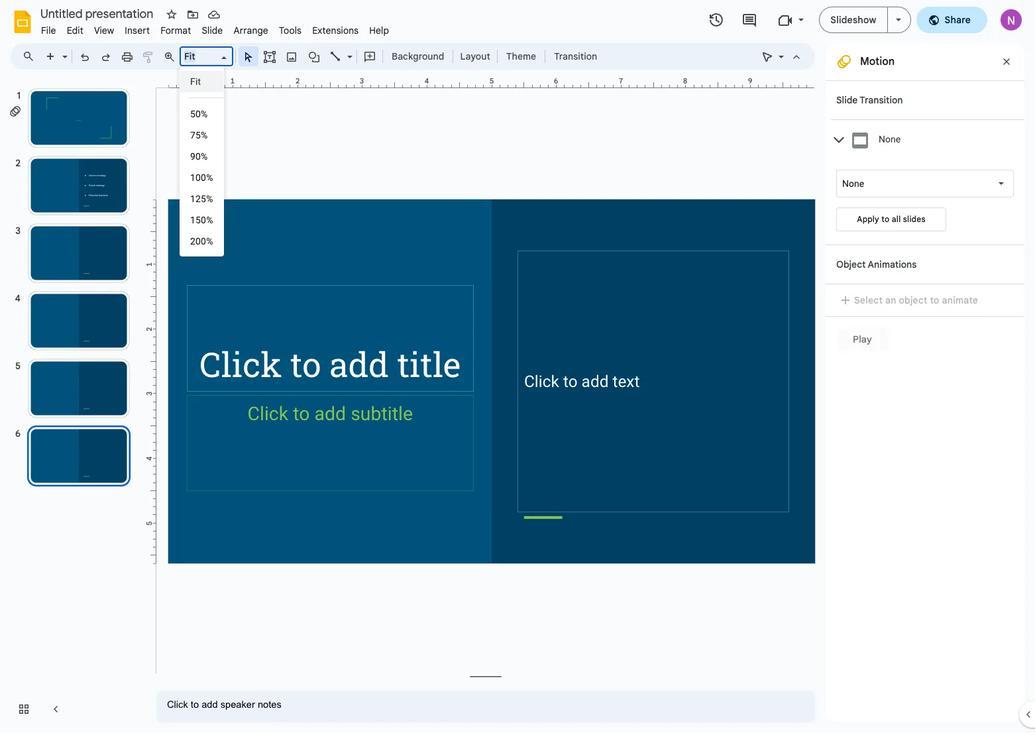 Task type: vqa. For each thing, say whether or not it's contained in the screenshot.
Transition within the button
yes



Task type: describe. For each thing, give the bounding box(es) containing it.
help
[[370, 25, 389, 36]]

extensions menu item
[[307, 23, 364, 38]]

all
[[892, 214, 902, 224]]

tools menu item
[[274, 23, 307, 38]]

start slideshow (⌘+enter) image
[[896, 19, 902, 21]]

to inside select an object to animate button
[[931, 294, 940, 306]]

Rename text field
[[36, 5, 161, 21]]

motion section
[[826, 43, 1025, 723]]

Zoom text field
[[182, 47, 220, 66]]

object
[[837, 259, 866, 271]]

format menu item
[[155, 23, 197, 38]]

arrange menu item
[[228, 23, 274, 38]]

slide menu item
[[197, 23, 228, 38]]

play button
[[837, 328, 889, 351]]

layout button
[[457, 46, 495, 66]]

Star checkbox
[[162, 5, 181, 24]]

motion application
[[0, 0, 1036, 733]]

slides
[[904, 214, 926, 224]]

file menu item
[[36, 23, 61, 38]]

to inside apply to all slides button
[[882, 214, 890, 224]]

slide transition
[[837, 94, 904, 106]]

none tab
[[832, 119, 1025, 160]]

theme
[[507, 50, 537, 62]]

mode and view toolbar
[[757, 43, 808, 70]]

none inside 'tab panel'
[[843, 178, 865, 189]]

new slide with layout image
[[59, 48, 68, 52]]

extensions
[[312, 25, 359, 36]]

slide for slide transition
[[837, 94, 858, 106]]

select an object to animate
[[855, 294, 979, 306]]

150%
[[190, 215, 213, 225]]

200%
[[190, 236, 213, 247]]

none option
[[843, 177, 865, 190]]

90%
[[190, 151, 208, 162]]

125%
[[190, 194, 213, 204]]

fit
[[190, 76, 201, 87]]

100%
[[190, 172, 213, 183]]

list box inside motion application
[[180, 66, 224, 257]]

theme button
[[501, 46, 543, 66]]

Menus field
[[17, 47, 46, 66]]

view menu item
[[89, 23, 120, 38]]

insert
[[125, 25, 150, 36]]

background
[[392, 50, 445, 62]]

motion
[[861, 55, 895, 68]]

menu bar banner
[[0, 0, 1036, 733]]

navigation inside motion application
[[0, 75, 146, 733]]



Task type: locate. For each thing, give the bounding box(es) containing it.
0 horizontal spatial none
[[843, 178, 865, 189]]

0 vertical spatial none
[[879, 134, 901, 145]]

file
[[41, 25, 56, 36]]

slide inside menu item
[[202, 25, 223, 36]]

1 horizontal spatial to
[[931, 294, 940, 306]]

1 horizontal spatial slide
[[837, 94, 858, 106]]

share button
[[917, 7, 988, 33]]

arrange
[[234, 25, 269, 36]]

none down slide transition
[[879, 134, 901, 145]]

list box containing fit
[[180, 66, 224, 257]]

apply to all slides button
[[837, 208, 947, 231]]

transition inside the motion section
[[860, 94, 904, 106]]

1 vertical spatial transition
[[860, 94, 904, 106]]

tools
[[279, 25, 302, 36]]

menu bar inside menu bar "banner"
[[36, 17, 395, 39]]

insert menu item
[[120, 23, 155, 38]]

share
[[945, 14, 972, 26]]

menu bar
[[36, 17, 395, 39]]

edit
[[67, 25, 83, 36]]

select
[[855, 294, 883, 306]]

view
[[94, 25, 114, 36]]

slideshow button
[[820, 7, 888, 33]]

1 horizontal spatial transition
[[860, 94, 904, 106]]

select an object to animate button
[[837, 292, 988, 308]]

0 vertical spatial to
[[882, 214, 890, 224]]

none up apply
[[843, 178, 865, 189]]

1 vertical spatial none
[[843, 178, 865, 189]]

shape image
[[307, 47, 322, 66]]

play
[[854, 334, 873, 346]]

none inside tab
[[879, 134, 901, 145]]

none tab panel
[[832, 160, 1025, 245]]

None field
[[180, 46, 233, 66]]

slide
[[202, 25, 223, 36], [837, 94, 858, 106]]

0 horizontal spatial transition
[[555, 50, 598, 62]]

75%
[[190, 130, 208, 141]]

edit menu item
[[61, 23, 89, 38]]

navigation
[[0, 75, 146, 733]]

1 horizontal spatial none
[[879, 134, 901, 145]]

slide inside the motion section
[[837, 94, 858, 106]]

help menu item
[[364, 23, 395, 38]]

insert image image
[[284, 47, 299, 66]]

transition down motion
[[860, 94, 904, 106]]

slideshow
[[831, 14, 877, 26]]

to right "object"
[[931, 294, 940, 306]]

1 vertical spatial to
[[931, 294, 940, 306]]

menu bar containing file
[[36, 17, 395, 39]]

to left all
[[882, 214, 890, 224]]

to
[[882, 214, 890, 224], [931, 294, 940, 306]]

object animations
[[837, 259, 917, 271]]

layout
[[461, 50, 491, 62]]

none
[[879, 134, 901, 145], [843, 178, 865, 189]]

transition button
[[549, 46, 604, 66]]

animate
[[943, 294, 979, 306]]

apply
[[858, 214, 880, 224]]

main toolbar
[[5, 0, 604, 586]]

0 vertical spatial transition
[[555, 50, 598, 62]]

1 vertical spatial slide
[[837, 94, 858, 106]]

apply to all slides
[[858, 214, 926, 224]]

list box
[[180, 66, 224, 257]]

0 horizontal spatial to
[[882, 214, 890, 224]]

an
[[886, 294, 897, 306]]

none field inside the 'main' toolbar
[[180, 46, 233, 66]]

0 horizontal spatial slide
[[202, 25, 223, 36]]

50%
[[190, 109, 208, 119]]

0 vertical spatial slide
[[202, 25, 223, 36]]

background button
[[386, 46, 451, 66]]

format
[[161, 25, 191, 36]]

object
[[900, 294, 928, 306]]

transition
[[555, 50, 598, 62], [860, 94, 904, 106]]

animations
[[869, 259, 917, 271]]

transition right theme
[[555, 50, 598, 62]]

slide for slide
[[202, 25, 223, 36]]

transition inside button
[[555, 50, 598, 62]]



